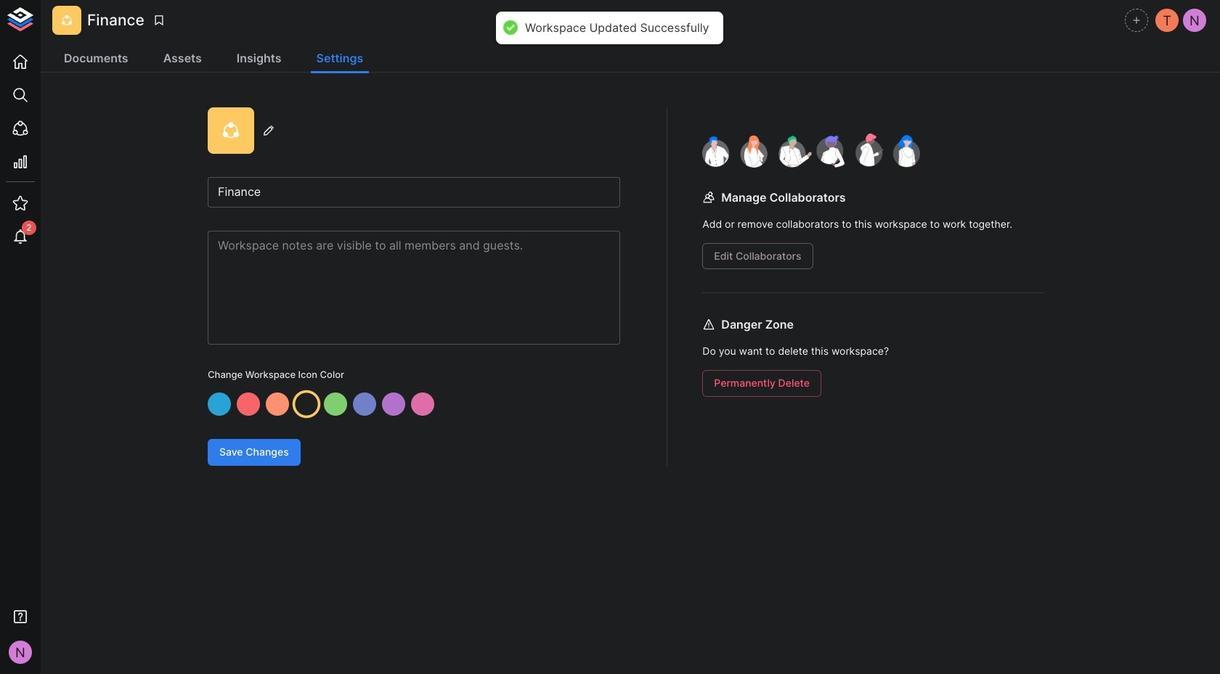 Task type: describe. For each thing, give the bounding box(es) containing it.
bookmark image
[[152, 14, 165, 27]]

Workspace notes are visible to all members and guests. text field
[[208, 231, 620, 345]]

Workspace Name text field
[[208, 177, 620, 208]]



Task type: vqa. For each thing, say whether or not it's contained in the screenshot.
Remove Bookmark image
no



Task type: locate. For each thing, give the bounding box(es) containing it.
status
[[525, 20, 709, 35]]



